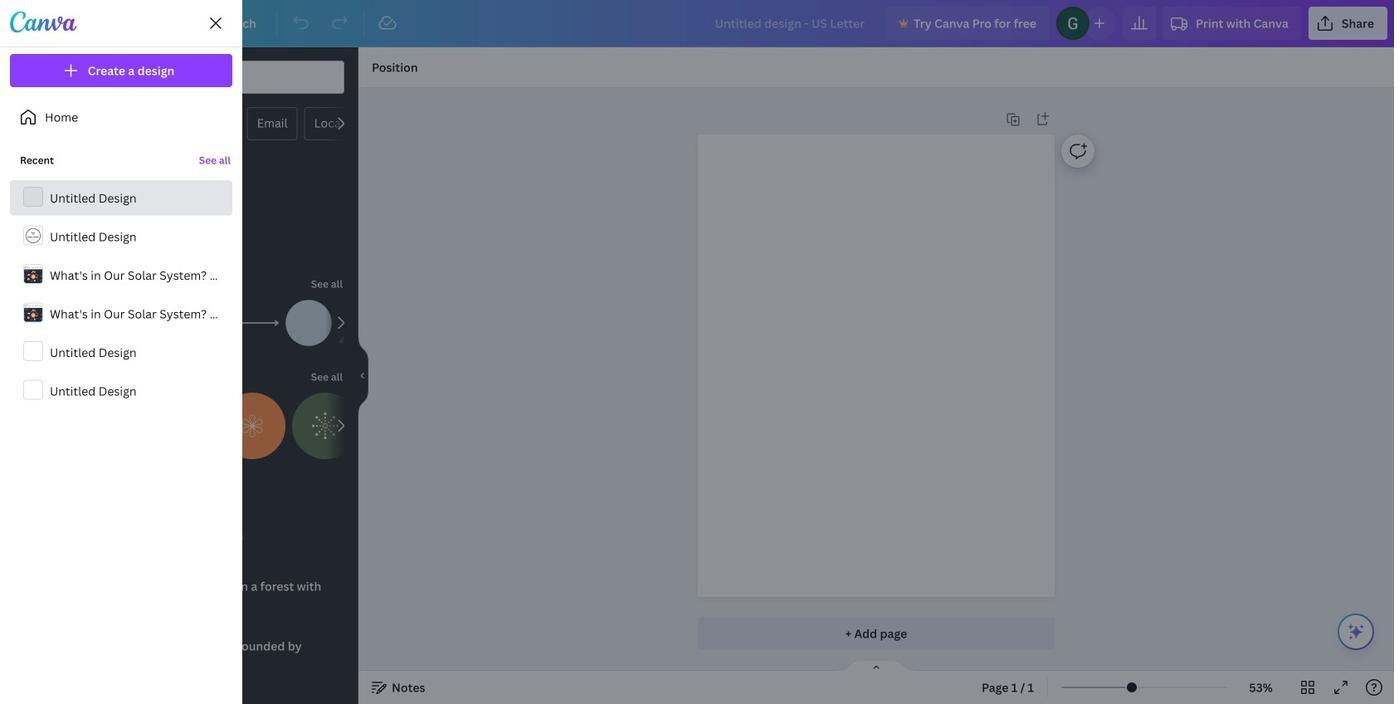 Task type: vqa. For each thing, say whether or not it's contained in the screenshot.
CUSTOMISE THIS TEMPLATE image
no



Task type: locate. For each thing, give the bounding box(es) containing it.
2 add this line to the canvas image from the left
[[232, 300, 279, 346]]

1 horizontal spatial add this line to the canvas image
[[232, 300, 279, 346]]

white circle shape image
[[286, 300, 332, 346]]

add this line to the canvas image left the white circle shape image
[[232, 300, 279, 346]]

0 horizontal spatial modern minimal sticker image
[[219, 393, 286, 459]]

square image
[[73, 300, 120, 346]]

2 modern minimal sticker image from the left
[[292, 393, 359, 459]]

group
[[73, 393, 139, 459]]

add this line to the canvas image
[[179, 300, 226, 346], [232, 300, 279, 346]]

modern minimal sticker image
[[219, 393, 286, 459], [292, 393, 359, 459]]

canva assistant image
[[1347, 622, 1367, 642]]

hide image
[[358, 336, 369, 416]]

1 modern minimal sticker image from the left
[[219, 393, 286, 459]]

add this line to the canvas image right rounded square image at left
[[179, 300, 226, 346]]

0 horizontal spatial add this line to the canvas image
[[179, 300, 226, 346]]

list
[[10, 140, 232, 409]]

3d teacher and student pre school boy speaking image
[[146, 187, 213, 253]]

show pages image
[[837, 659, 917, 673]]

1 horizontal spatial modern minimal sticker image
[[292, 393, 359, 459]]



Task type: describe. For each thing, give the bounding box(es) containing it.
minimal sleek utilitarian pinwheel image
[[73, 187, 139, 253]]

Search elements search field
[[106, 61, 311, 93]]

triangle up image
[[339, 300, 385, 346]]

Design title text field
[[702, 7, 880, 40]]

side panel tab list
[[0, 47, 60, 704]]

rounded square image
[[126, 300, 173, 346]]

1 add this line to the canvas image from the left
[[179, 300, 226, 346]]

main menu bar
[[0, 0, 1395, 47]]



